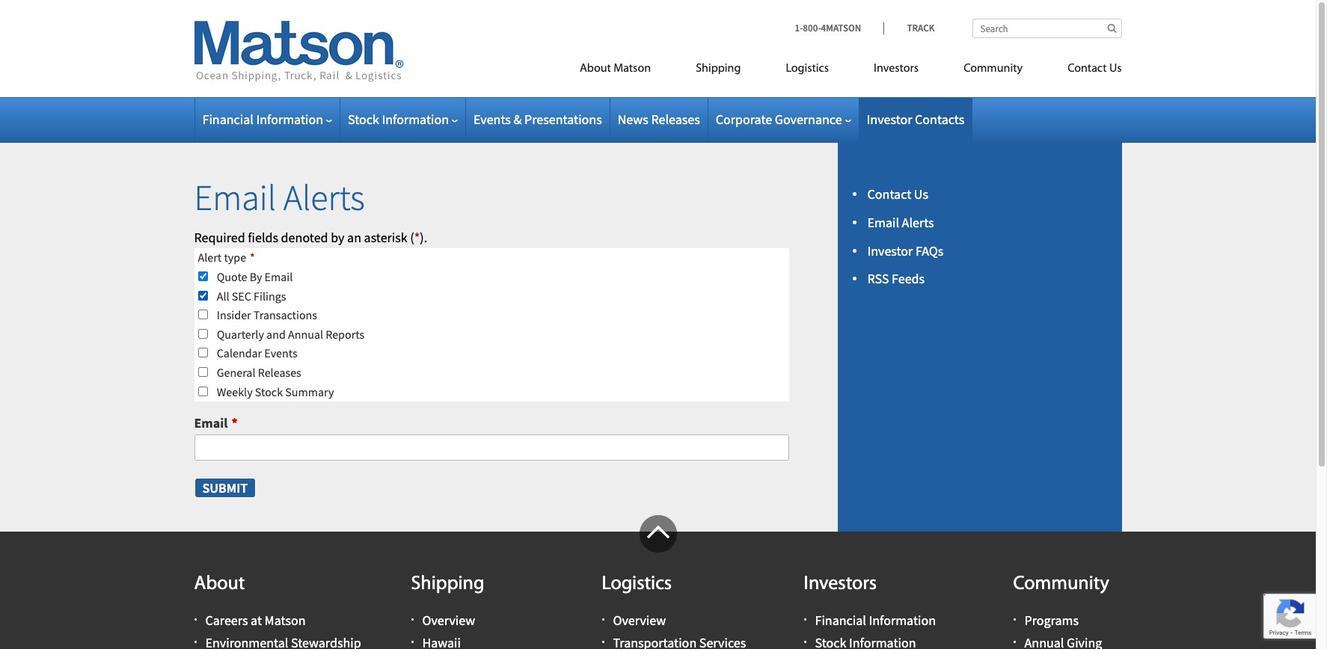Task type: vqa. For each thing, say whether or not it's contained in the screenshot.
Events
yes



Task type: describe. For each thing, give the bounding box(es) containing it.
weekly
[[217, 384, 253, 399]]

logistics link
[[763, 55, 851, 86]]

alert
[[198, 250, 222, 265]]

releases for general releases
[[258, 365, 301, 380]]

by
[[250, 269, 262, 284]]

quote by email
[[217, 269, 293, 284]]

all
[[217, 288, 229, 303]]

about for about
[[194, 575, 245, 595]]

about matson link
[[557, 55, 673, 86]]

at
[[251, 612, 262, 629]]

by
[[331, 229, 344, 246]]

all sec filings
[[217, 288, 286, 303]]

investor for investor faqs
[[867, 242, 913, 259]]

0 horizontal spatial contact us link
[[867, 186, 928, 203]]

logistics inside footer
[[602, 575, 672, 595]]

insider
[[217, 308, 251, 323]]

programs
[[1025, 612, 1079, 629]]

email alerts link
[[867, 214, 934, 231]]

investors link
[[851, 55, 941, 86]]

careers
[[205, 612, 248, 629]]

0 horizontal spatial alerts
[[283, 175, 365, 220]]

faqs
[[916, 242, 944, 259]]

overview for logistics
[[613, 612, 666, 629]]

rss
[[867, 270, 889, 288]]

Search search field
[[972, 19, 1122, 38]]

0 horizontal spatial financial
[[202, 111, 254, 128]]

financial inside footer
[[815, 612, 866, 629]]

general
[[217, 365, 255, 380]]

insider transactions
[[217, 308, 317, 323]]

presentations
[[524, 111, 602, 128]]

overview link for shipping
[[422, 612, 475, 629]]

Insider Transactions checkbox
[[198, 310, 208, 320]]

footer containing about
[[0, 515, 1316, 649]]

filings
[[254, 288, 286, 303]]

reports
[[326, 327, 364, 342]]

overview for shipping
[[422, 612, 475, 629]]

&
[[514, 111, 522, 128]]

0 vertical spatial financial information link
[[202, 111, 332, 128]]

news releases link
[[618, 111, 700, 128]]

1 vertical spatial financial information
[[815, 612, 936, 629]]

Email email field
[[194, 435, 789, 461]]

investors inside top menu navigation
[[874, 63, 919, 75]]

weekly stock summary
[[217, 384, 334, 399]]

investor faqs
[[867, 242, 944, 259]]

investor contacts link
[[867, 111, 964, 128]]

0 vertical spatial financial information
[[202, 111, 323, 128]]

quote
[[217, 269, 247, 284]]

0 horizontal spatial stock
[[255, 384, 283, 399]]

contact us inside top menu navigation
[[1068, 63, 1122, 75]]

matson image
[[194, 21, 404, 82]]

contact inside top menu navigation
[[1068, 63, 1107, 75]]

us inside 'contact us' link
[[1109, 63, 1122, 75]]

financial information link inside footer
[[815, 612, 936, 629]]

careers at matson
[[205, 612, 306, 629]]

annual
[[288, 327, 323, 342]]

investor contacts
[[867, 111, 964, 128]]

quarterly and annual reports
[[217, 327, 364, 342]]

0 vertical spatial events
[[474, 111, 511, 128]]

feeds
[[892, 270, 925, 288]]

0 horizontal spatial contact us
[[867, 186, 928, 203]]

releases for news releases
[[651, 111, 700, 128]]

Weekly Stock Summary checkbox
[[198, 386, 208, 396]]

general releases
[[217, 365, 301, 380]]

about for about matson
[[580, 63, 611, 75]]

email up filings
[[265, 269, 293, 284]]

stock information link
[[348, 111, 458, 128]]

alert type
[[198, 250, 246, 265]]



Task type: locate. For each thing, give the bounding box(es) containing it.
required
[[194, 229, 245, 246]]

1 vertical spatial contact us
[[867, 186, 928, 203]]

1 vertical spatial community
[[1013, 575, 1109, 595]]

releases
[[651, 111, 700, 128], [258, 365, 301, 380]]

an
[[347, 229, 361, 246]]

quarterly
[[217, 327, 264, 342]]

information
[[256, 111, 323, 128], [382, 111, 449, 128], [869, 612, 936, 629]]

investor up rss feeds
[[867, 242, 913, 259]]

events & presentations link
[[474, 111, 602, 128]]

events
[[474, 111, 511, 128], [264, 346, 298, 361]]

community inside top menu navigation
[[964, 63, 1023, 75]]

matson
[[614, 63, 651, 75], [265, 612, 306, 629]]

1 horizontal spatial logistics
[[786, 63, 829, 75]]

calendar
[[217, 346, 262, 361]]

1 horizontal spatial financial
[[815, 612, 866, 629]]

1-
[[795, 22, 803, 34]]

0 horizontal spatial financial information link
[[202, 111, 332, 128]]

rss feeds
[[867, 270, 925, 288]]

logistics down 800-
[[786, 63, 829, 75]]

0 vertical spatial community
[[964, 63, 1023, 75]]

1 horizontal spatial contact us
[[1068, 63, 1122, 75]]

contact us down search icon
[[1068, 63, 1122, 75]]

investor down investors link
[[867, 111, 912, 128]]

1 horizontal spatial contact us link
[[1045, 55, 1122, 86]]

0 vertical spatial logistics
[[786, 63, 829, 75]]

about inside top menu navigation
[[580, 63, 611, 75]]

shipping inside footer
[[411, 575, 484, 595]]

contact us link
[[1045, 55, 1122, 86], [867, 186, 928, 203]]

contact
[[1068, 63, 1107, 75], [867, 186, 911, 203]]

about up presentations at the left top of the page
[[580, 63, 611, 75]]

(
[[410, 229, 414, 246]]

1 horizontal spatial releases
[[651, 111, 700, 128]]

0 horizontal spatial financial information
[[202, 111, 323, 128]]

us up "email alerts" link at the top of page
[[914, 186, 928, 203]]

1 vertical spatial financial information link
[[815, 612, 936, 629]]

0 vertical spatial us
[[1109, 63, 1122, 75]]

stock information
[[348, 111, 449, 128]]

contact us
[[1068, 63, 1122, 75], [867, 186, 928, 203]]

community up programs
[[1013, 575, 1109, 595]]

contact us up "email alerts" link at the top of page
[[867, 186, 928, 203]]

contacts
[[915, 111, 964, 128]]

about inside footer
[[194, 575, 245, 595]]

email alerts up investor faqs link on the top right of the page
[[867, 214, 934, 231]]

2 horizontal spatial information
[[869, 612, 936, 629]]

investors inside footer
[[804, 575, 877, 595]]

events left &
[[474, 111, 511, 128]]

fields
[[248, 229, 278, 246]]

1 overview from the left
[[422, 612, 475, 629]]

2 overview link from the left
[[613, 612, 666, 629]]

email
[[194, 175, 276, 220], [867, 214, 899, 231], [265, 269, 293, 284], [194, 415, 228, 432]]

0 horizontal spatial contact
[[867, 186, 911, 203]]

1-800-4matson
[[795, 22, 861, 34]]

shipping
[[696, 63, 741, 75], [411, 575, 484, 595]]

1 horizontal spatial overview
[[613, 612, 666, 629]]

1 vertical spatial events
[[264, 346, 298, 361]]

0 vertical spatial investors
[[874, 63, 919, 75]]

rss feeds link
[[867, 270, 925, 288]]

search image
[[1108, 23, 1117, 33]]

0 vertical spatial contact us link
[[1045, 55, 1122, 86]]

investors
[[874, 63, 919, 75], [804, 575, 877, 595]]

summary
[[285, 384, 334, 399]]

news
[[618, 111, 649, 128]]

matson right at
[[265, 612, 306, 629]]

1 horizontal spatial us
[[1109, 63, 1122, 75]]

0 horizontal spatial email alerts
[[194, 175, 365, 220]]

alerts up by at the left of the page
[[283, 175, 365, 220]]

0 vertical spatial releases
[[651, 111, 700, 128]]

logistics
[[786, 63, 829, 75], [602, 575, 672, 595]]

overview
[[422, 612, 475, 629], [613, 612, 666, 629]]

0 vertical spatial about
[[580, 63, 611, 75]]

financial information
[[202, 111, 323, 128], [815, 612, 936, 629]]

1 vertical spatial releases
[[258, 365, 301, 380]]

email up investor faqs link on the top right of the page
[[867, 214, 899, 231]]

Calendar Events checkbox
[[198, 348, 208, 358]]

0 vertical spatial investor
[[867, 111, 912, 128]]

careers at matson link
[[205, 612, 306, 629]]

about matson
[[580, 63, 651, 75]]

type
[[224, 250, 246, 265]]

2 overview from the left
[[613, 612, 666, 629]]

community down search search field
[[964, 63, 1023, 75]]

community
[[964, 63, 1023, 75], [1013, 575, 1109, 595]]

about up careers
[[194, 575, 245, 595]]

track
[[907, 22, 935, 34]]

None submit
[[194, 478, 256, 498]]

1 horizontal spatial contact
[[1068, 63, 1107, 75]]

releases right 'news'
[[651, 111, 700, 128]]

matson inside footer
[[265, 612, 306, 629]]

General Releases checkbox
[[198, 367, 208, 377]]

information inside footer
[[869, 612, 936, 629]]

1 vertical spatial financial
[[815, 612, 866, 629]]

1 vertical spatial us
[[914, 186, 928, 203]]

None search field
[[972, 19, 1122, 38]]

0 vertical spatial contact
[[1068, 63, 1107, 75]]

footer
[[0, 515, 1316, 649]]

calendar events
[[217, 346, 298, 361]]

email up required
[[194, 175, 276, 220]]

1 vertical spatial contact
[[867, 186, 911, 203]]

).
[[420, 229, 427, 246]]

All SEC Filings checkbox
[[198, 291, 208, 300]]

matson inside top menu navigation
[[614, 63, 651, 75]]

back to top image
[[639, 515, 677, 553]]

1 horizontal spatial about
[[580, 63, 611, 75]]

1 horizontal spatial events
[[474, 111, 511, 128]]

overview link for logistics
[[613, 612, 666, 629]]

shipping link
[[673, 55, 763, 86]]

about
[[580, 63, 611, 75], [194, 575, 245, 595]]

0 horizontal spatial events
[[264, 346, 298, 361]]

0 vertical spatial matson
[[614, 63, 651, 75]]

4matson
[[821, 22, 861, 34]]

financial
[[202, 111, 254, 128], [815, 612, 866, 629]]

1 overview link from the left
[[422, 612, 475, 629]]

us
[[1109, 63, 1122, 75], [914, 186, 928, 203]]

financial information link
[[202, 111, 332, 128], [815, 612, 936, 629]]

and
[[266, 327, 286, 342]]

overview link
[[422, 612, 475, 629], [613, 612, 666, 629]]

investor faqs link
[[867, 242, 944, 259]]

1 horizontal spatial financial information link
[[815, 612, 936, 629]]

0 vertical spatial financial
[[202, 111, 254, 128]]

1-800-4matson link
[[795, 22, 884, 34]]

us down search icon
[[1109, 63, 1122, 75]]

0 vertical spatial shipping
[[696, 63, 741, 75]]

1 vertical spatial logistics
[[602, 575, 672, 595]]

0 horizontal spatial logistics
[[602, 575, 672, 595]]

shipping inside top menu navigation
[[696, 63, 741, 75]]

events & presentations
[[474, 111, 602, 128]]

releases up weekly stock summary
[[258, 365, 301, 380]]

0 horizontal spatial overview
[[422, 612, 475, 629]]

email alerts
[[194, 175, 365, 220], [867, 214, 934, 231]]

contact up "email alerts" link at the top of page
[[867, 186, 911, 203]]

alerts up faqs
[[902, 214, 934, 231]]

Quote By Email checkbox
[[198, 272, 208, 281]]

1 vertical spatial investors
[[804, 575, 877, 595]]

1 vertical spatial matson
[[265, 612, 306, 629]]

0 horizontal spatial shipping
[[411, 575, 484, 595]]

1 vertical spatial shipping
[[411, 575, 484, 595]]

community link
[[941, 55, 1045, 86]]

news releases
[[618, 111, 700, 128]]

corporate governance
[[716, 111, 842, 128]]

1 horizontal spatial financial information
[[815, 612, 936, 629]]

Quarterly and Annual Reports checkbox
[[198, 329, 208, 339]]

investor
[[867, 111, 912, 128], [867, 242, 913, 259]]

top menu navigation
[[512, 55, 1122, 86]]

transactions
[[254, 308, 317, 323]]

contact us link up "email alerts" link at the top of page
[[867, 186, 928, 203]]

asterisk
[[364, 229, 408, 246]]

1 horizontal spatial alerts
[[902, 214, 934, 231]]

logistics down back to top image
[[602, 575, 672, 595]]

1 vertical spatial about
[[194, 575, 245, 595]]

contact down search search field
[[1068, 63, 1107, 75]]

required fields denoted by an asterisk (
[[194, 229, 414, 246]]

1 horizontal spatial overview link
[[613, 612, 666, 629]]

information for the top financial information "link"
[[256, 111, 323, 128]]

800-
[[803, 22, 821, 34]]

email alerts up the fields
[[194, 175, 365, 220]]

logistics inside "link"
[[786, 63, 829, 75]]

programs link
[[1025, 612, 1079, 629]]

0 vertical spatial stock
[[348, 111, 379, 128]]

0 horizontal spatial about
[[194, 575, 245, 595]]

1 horizontal spatial information
[[382, 111, 449, 128]]

0 horizontal spatial releases
[[258, 365, 301, 380]]

0 horizontal spatial overview link
[[422, 612, 475, 629]]

corporate
[[716, 111, 772, 128]]

email down weekly stock summary checkbox
[[194, 415, 228, 432]]

track link
[[884, 22, 935, 34]]

0 horizontal spatial matson
[[265, 612, 306, 629]]

investor for investor contacts
[[867, 111, 912, 128]]

denoted
[[281, 229, 328, 246]]

0 horizontal spatial information
[[256, 111, 323, 128]]

1 vertical spatial investor
[[867, 242, 913, 259]]

sec
[[232, 288, 251, 303]]

0 horizontal spatial us
[[914, 186, 928, 203]]

information for financial information "link" within the footer
[[869, 612, 936, 629]]

events down and on the left bottom of page
[[264, 346, 298, 361]]

corporate governance link
[[716, 111, 851, 128]]

contact us link down search icon
[[1045, 55, 1122, 86]]

1 vertical spatial contact us link
[[867, 186, 928, 203]]

alerts
[[283, 175, 365, 220], [902, 214, 934, 231]]

1 horizontal spatial matson
[[614, 63, 651, 75]]

governance
[[775, 111, 842, 128]]

1 horizontal spatial stock
[[348, 111, 379, 128]]

information for stock information link
[[382, 111, 449, 128]]

matson up 'news'
[[614, 63, 651, 75]]

1 horizontal spatial email alerts
[[867, 214, 934, 231]]

1 horizontal spatial shipping
[[696, 63, 741, 75]]

1 vertical spatial stock
[[255, 384, 283, 399]]

stock
[[348, 111, 379, 128], [255, 384, 283, 399]]

0 vertical spatial contact us
[[1068, 63, 1122, 75]]



